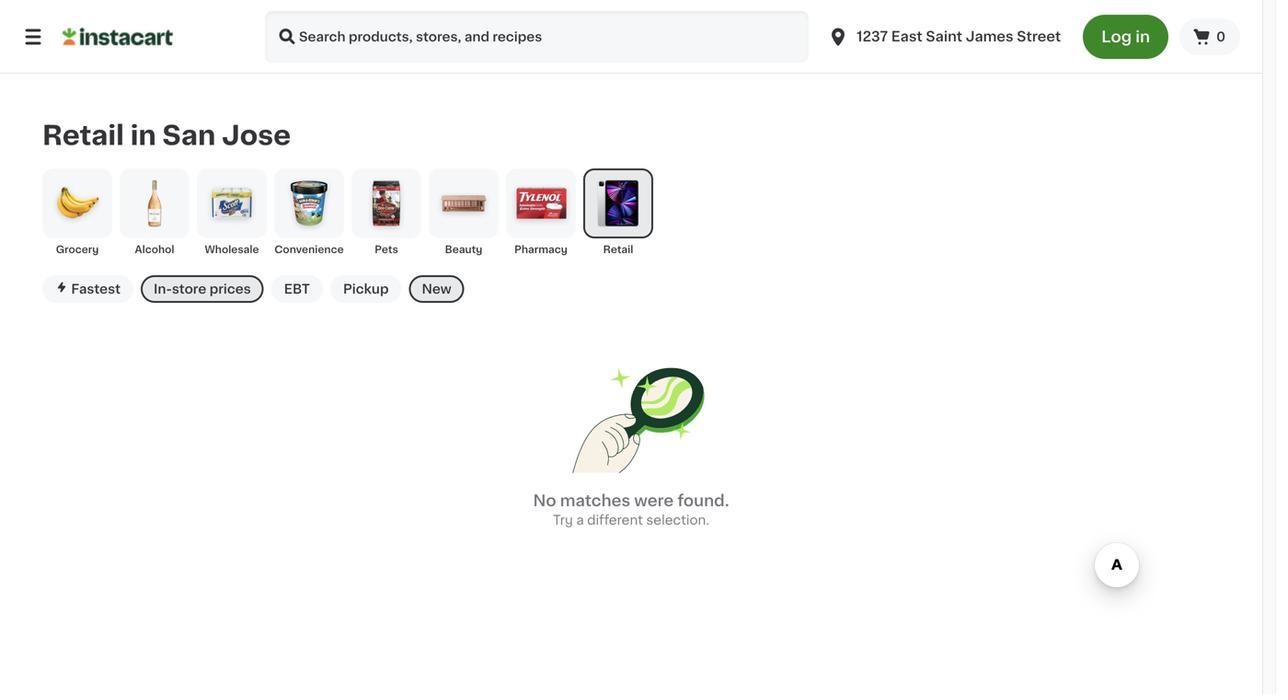Task type: describe. For each thing, give the bounding box(es) containing it.
james
[[966, 30, 1014, 43]]

pickup
[[343, 282, 389, 295]]

matches
[[560, 493, 631, 508]]

no matches were found. try a different selection.
[[533, 493, 730, 526]]

in for log
[[1136, 29, 1151, 45]]

saint
[[926, 30, 963, 43]]

san
[[163, 122, 216, 149]]

fastest
[[71, 282, 121, 295]]

found.
[[678, 493, 730, 508]]

log in
[[1102, 29, 1151, 45]]

ebt
[[284, 282, 310, 295]]

Search field
[[265, 11, 809, 63]]

grocery
[[56, 244, 99, 254]]

pickup button
[[330, 275, 402, 303]]

alcohol button
[[120, 168, 190, 257]]

in for retail
[[130, 122, 156, 149]]

convenience
[[275, 244, 344, 254]]

retail in san jose
[[42, 122, 291, 149]]

new button
[[409, 275, 465, 303]]

no
[[533, 493, 557, 508]]

0 button
[[1180, 18, 1241, 55]]

in-store prices button
[[141, 275, 264, 303]]

retail button
[[584, 168, 654, 257]]

1 1237 east saint james street button from the left
[[817, 11, 1073, 63]]

try
[[553, 514, 573, 526]]

grocery button
[[42, 168, 112, 257]]

prices
[[210, 282, 251, 295]]

fastest button
[[42, 275, 133, 303]]

beauty
[[445, 244, 483, 254]]

beauty button
[[429, 168, 499, 257]]

store
[[172, 282, 206, 295]]

1237
[[857, 30, 889, 43]]



Task type: vqa. For each thing, say whether or not it's contained in the screenshot.
6,
no



Task type: locate. For each thing, give the bounding box(es) containing it.
alcohol
[[135, 244, 174, 254]]

pets button
[[352, 168, 422, 257]]

in inside button
[[1136, 29, 1151, 45]]

instacart logo image
[[63, 26, 173, 48]]

in left san
[[130, 122, 156, 149]]

retail inside button
[[604, 244, 634, 254]]

retail right pharmacy
[[604, 244, 634, 254]]

log
[[1102, 29, 1132, 45]]

a
[[577, 514, 584, 526]]

0 horizontal spatial in
[[130, 122, 156, 149]]

0 vertical spatial in
[[1136, 29, 1151, 45]]

1237 east saint james street button
[[817, 11, 1073, 63], [828, 11, 1062, 63]]

pets
[[375, 244, 398, 254]]

1 horizontal spatial in
[[1136, 29, 1151, 45]]

None search field
[[265, 11, 809, 63]]

ebt button
[[271, 275, 323, 303]]

1 vertical spatial retail
[[604, 244, 634, 254]]

in
[[1136, 29, 1151, 45], [130, 122, 156, 149]]

new
[[422, 282, 452, 295]]

pharmacy button
[[506, 168, 576, 257]]

in right the log
[[1136, 29, 1151, 45]]

selection.
[[647, 514, 710, 526]]

0
[[1217, 30, 1226, 43]]

retail for retail
[[604, 244, 634, 254]]

retail
[[42, 122, 124, 149], [604, 244, 634, 254]]

retail in san jose main content
[[0, 74, 1263, 603]]

retail up grocery button
[[42, 122, 124, 149]]

were
[[635, 493, 674, 508]]

wholesale
[[205, 244, 259, 254]]

in-store prices
[[154, 282, 251, 295]]

east
[[892, 30, 923, 43]]

different
[[588, 514, 643, 526]]

log in button
[[1084, 15, 1169, 59]]

0 vertical spatial retail
[[42, 122, 124, 149]]

wholesale button
[[197, 168, 267, 257]]

2 1237 east saint james street button from the left
[[828, 11, 1062, 63]]

0 horizontal spatial retail
[[42, 122, 124, 149]]

street
[[1017, 30, 1062, 43]]

1237 east saint james street
[[857, 30, 1062, 43]]

retail for retail in san jose
[[42, 122, 124, 149]]

1 horizontal spatial retail
[[604, 244, 634, 254]]

convenience button
[[274, 168, 344, 257]]

1 vertical spatial in
[[130, 122, 156, 149]]

jose
[[222, 122, 291, 149]]

in-
[[154, 282, 172, 295]]

pharmacy
[[515, 244, 568, 254]]

in inside main content
[[130, 122, 156, 149]]



